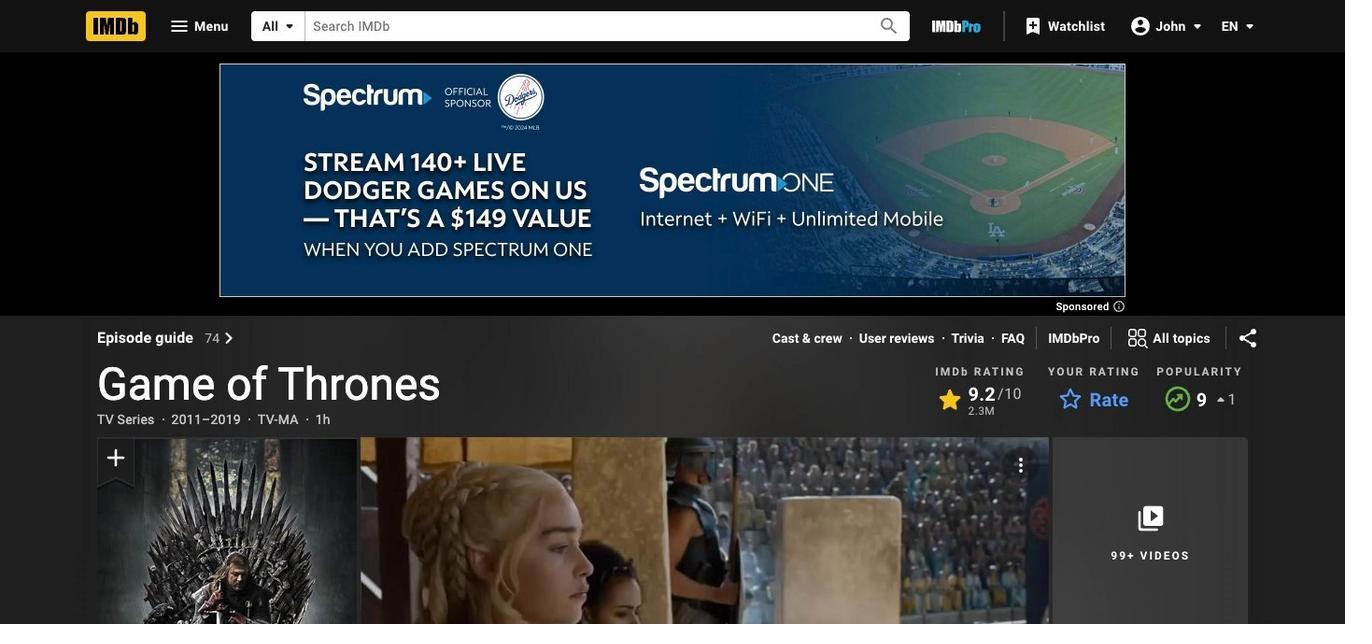 Task type: vqa. For each thing, say whether or not it's contained in the screenshot.
Genre dropdown button
no



Task type: locate. For each thing, give the bounding box(es) containing it.
None field
[[306, 12, 858, 41]]

Search IMDb text field
[[306, 12, 858, 41]]

chevron right inline image
[[224, 333, 235, 344]]

arrow drop down image
[[1187, 14, 1209, 37], [279, 15, 301, 37], [1239, 15, 1262, 37]]

menu image
[[168, 15, 191, 37]]

0 horizontal spatial group
[[97, 437, 357, 624]]

watch official series trailer element
[[361, 437, 1050, 624], [361, 437, 1050, 624]]

None search field
[[251, 11, 910, 41]]

2 horizontal spatial arrow drop down image
[[1239, 15, 1262, 37]]

sean bean in game of thrones (2011) image
[[97, 439, 357, 624]]

0 horizontal spatial arrow drop down image
[[279, 15, 301, 37]]

group
[[361, 437, 1050, 624], [97, 437, 357, 624]]



Task type: describe. For each thing, give the bounding box(es) containing it.
share on social media image
[[1237, 327, 1260, 350]]

watchlist image
[[1022, 15, 1045, 37]]

it's time to return to westeros. image
[[361, 437, 1050, 624]]

categories image
[[1127, 327, 1150, 350]]

1 horizontal spatial arrow drop down image
[[1187, 14, 1209, 37]]

home image
[[86, 11, 146, 41]]

arrow drop up image
[[1210, 389, 1232, 411]]

submit search image
[[879, 15, 901, 38]]

video autoplay preference image
[[1011, 454, 1033, 477]]

account circle image
[[1130, 14, 1152, 37]]

1 horizontal spatial group
[[361, 437, 1050, 624]]



